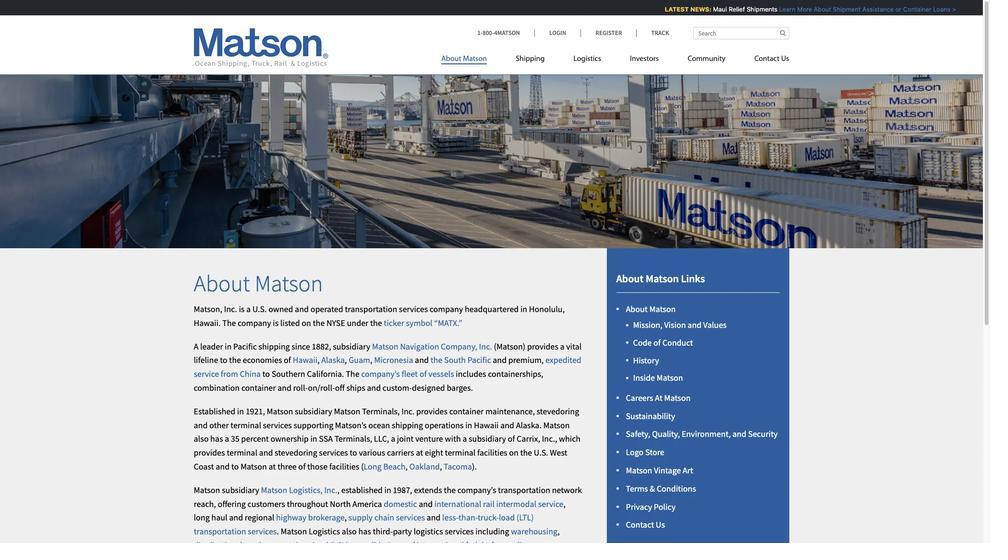 Task type: describe. For each thing, give the bounding box(es) containing it.
logo store
[[626, 447, 665, 458]]

alaska
[[321, 355, 345, 366]]

llc,
[[374, 433, 389, 444]]

ownership
[[271, 433, 309, 444]]

us inside top menu navigation
[[781, 55, 789, 63]]

0 vertical spatial terminals,
[[362, 406, 400, 417]]

links
[[681, 272, 705, 285]]

latest
[[659, 5, 683, 13]]

designed
[[412, 382, 445, 393]]

and left security
[[733, 429, 747, 440]]

a left 35
[[225, 433, 229, 444]]

the inside established in 1921, matson subsidiary matson terminals, inc. provides container maintenance, stevedoring and other terminal services supporting matson's ocean shipping operations in hawaii and alaska. matson also has a 35 percent ownership in ssa terminals, llc, a joint venture with a subsidiary of carrix, inc., which provides terminal and stevedoring services to various carriers at eight terminal facilities on the u.s. west coast and to matson at three of those facilities (
[[520, 447, 532, 458]]

subsidiary up ).
[[469, 433, 506, 444]]

loans
[[928, 5, 945, 13]]

.
[[277, 526, 279, 537]]

logistics,
[[289, 484, 323, 496]]

services down ssa
[[319, 447, 348, 458]]

those
[[307, 461, 328, 472]]

4matson
[[494, 29, 520, 37]]

safety,
[[626, 429, 650, 440]]

&
[[650, 483, 655, 494]]

roll-
[[293, 382, 308, 393]]

careers
[[626, 392, 653, 403]]

matson down highway
[[281, 526, 307, 537]]

maui
[[708, 5, 722, 13]]

track
[[651, 29, 669, 37]]

also inside established in 1921, matson subsidiary matson terminals, inc. provides container maintenance, stevedoring and other terminal services supporting matson's ocean shipping operations in hawaii and alaska. matson also has a 35 percent ownership in ssa terminals, llc, a joint venture with a subsidiary of carrix, inc., which provides terminal and stevedoring services to various carriers at eight terminal facilities on the u.s. west coast and to matson at three of those facilities (
[[194, 433, 209, 444]]

container inside 'includes containerships, combination container and roll-on/roll-off ships and custom-designed barges.'
[[241, 382, 276, 393]]

terms & conditions
[[626, 483, 696, 494]]

other
[[209, 420, 229, 431]]

track link
[[637, 29, 669, 37]]

u.s. inside matson, inc. is a u.s. owned and operated transportation services company headquartered in honolulu, hawaii. the company is listed on the nyse under the
[[252, 304, 267, 315]]

the inside matson, inc. is a u.s. owned and operated transportation services company headquartered in honolulu, hawaii. the company is listed on the nyse under the
[[222, 317, 236, 328]]

matson up at
[[657, 372, 683, 383]]

0 vertical spatial stevedoring
[[537, 406, 579, 417]]

vision
[[664, 319, 686, 330]]

(ltl)
[[517, 512, 534, 523]]

owned
[[269, 304, 293, 315]]

a leader in pacific shipping since 1882, subsidiary matson navigation company, inc.
[[194, 341, 492, 352]]

which
[[559, 433, 581, 444]]

contact us inside about matson links section
[[626, 519, 665, 530]]

leader
[[200, 341, 223, 352]]

1-
[[477, 29, 483, 37]]

1 horizontal spatial service
[[538, 498, 564, 509]]

less-
[[442, 512, 459, 523]]

california.
[[307, 368, 344, 379]]

conduct
[[663, 337, 693, 348]]

international
[[435, 498, 481, 509]]

0 horizontal spatial about matson link
[[441, 50, 501, 70]]

1-800-4matson link
[[477, 29, 535, 37]]

matson right 1921,
[[267, 406, 293, 417]]

highway brokerage , supply chain services and
[[276, 512, 442, 523]]

(matson) provides a vital lifeline to the economies of
[[194, 341, 582, 366]]

matson vintage art link
[[626, 465, 693, 476]]

logistics
[[414, 526, 443, 537]]

matson left links
[[646, 272, 679, 285]]

logistics link
[[559, 50, 616, 70]]

and up logistics
[[427, 512, 441, 523]]

more
[[792, 5, 807, 13]]

register
[[596, 29, 622, 37]]

of left carrix,
[[508, 433, 515, 444]]

international rail intermodal service link
[[435, 498, 564, 509]]

premium,
[[508, 355, 544, 366]]

1 vertical spatial pacific
[[468, 355, 491, 366]]

warehousing link
[[511, 526, 558, 537]]

established in 1921, matson subsidiary matson terminals, inc. provides container maintenance, stevedoring and other terminal services supporting matson's ocean shipping operations in hawaii and alaska. matson also has a 35 percent ownership in ssa terminals, llc, a joint venture with a subsidiary of carrix, inc., which provides terminal and stevedoring services to various carriers at eight terminal facilities on the u.s. west coast and to matson at three of those facilities (
[[194, 406, 581, 472]]

ticker symbol "matx." link
[[384, 317, 462, 328]]

in left ssa
[[310, 433, 317, 444]]

expedited service from china link
[[194, 355, 582, 379]]

to down 35
[[231, 461, 239, 472]]

top menu navigation
[[441, 50, 789, 70]]

terms & conditions link
[[626, 483, 696, 494]]

and down 'percent'
[[259, 447, 273, 458]]

to left various
[[350, 447, 357, 458]]

listed
[[280, 317, 300, 328]]

terminal up tacoma link
[[445, 447, 476, 458]]

oakland
[[409, 461, 440, 472]]

, inside , long haul and regional
[[564, 498, 566, 509]]

on inside matson, inc. is a u.s. owned and operated transportation services company headquartered in honolulu, hawaii. the company is listed on the nyse under the
[[302, 317, 311, 328]]

the left "ticker"
[[370, 317, 382, 328]]

1 vertical spatial the
[[346, 368, 360, 379]]

800-
[[483, 29, 494, 37]]

a right with in the bottom of the page
[[463, 433, 467, 444]]

vital
[[566, 341, 582, 352]]

0 vertical spatial company's
[[361, 368, 400, 379]]

lifeline
[[194, 355, 218, 366]]

hawaii inside established in 1921, matson subsidiary matson terminals, inc. provides container maintenance, stevedoring and other terminal services supporting matson's ocean shipping operations in hawaii and alaska. matson also has a 35 percent ownership in ssa terminals, llc, a joint venture with a subsidiary of carrix, inc., which provides terminal and stevedoring services to various carriers at eight terminal facilities on the u.s. west coast and to matson at three of those facilities (
[[474, 420, 499, 431]]

learn
[[774, 5, 790, 13]]

alaska link
[[321, 355, 345, 366]]

from
[[221, 368, 238, 379]]

matson up terms
[[626, 465, 652, 476]]

1 vertical spatial logistics
[[309, 526, 340, 537]]

the south pacific link
[[431, 355, 491, 366]]

matson right at
[[664, 392, 691, 403]]

0 vertical spatial hawaii
[[293, 355, 318, 366]]

barges.
[[447, 382, 473, 393]]

expedited
[[546, 355, 582, 366]]

of inside about matson links section
[[654, 337, 661, 348]]

vintage
[[654, 465, 681, 476]]

1 horizontal spatial about matson link
[[626, 303, 676, 314]]

quality,
[[652, 429, 680, 440]]

fleet
[[402, 368, 418, 379]]

1921,
[[246, 406, 265, 417]]

matson up inc.,
[[543, 420, 570, 431]]

matson up matson's
[[334, 406, 360, 417]]

has inside established in 1921, matson subsidiary matson terminals, inc. provides container maintenance, stevedoring and other terminal services supporting matson's ocean shipping operations in hawaii and alaska. matson also has a 35 percent ownership in ssa terminals, llc, a joint venture with a subsidiary of carrix, inc., which provides terminal and stevedoring services to various carriers at eight terminal facilities on the u.s. west coast and to matson at three of those facilities (
[[210, 433, 223, 444]]

chain
[[374, 512, 394, 523]]

and right coast
[[216, 461, 230, 472]]

>
[[947, 5, 951, 13]]

inc. up north
[[324, 484, 337, 496]]

symbol
[[406, 317, 433, 328]]

1 vertical spatial facilities
[[329, 461, 359, 472]]

transportation inside matson, inc. is a u.s. owned and operated transportation services company headquartered in honolulu, hawaii. the company is listed on the nyse under the
[[345, 304, 397, 315]]

0 horizontal spatial at
[[269, 461, 276, 472]]

contact us inside top menu navigation
[[755, 55, 789, 63]]

search image
[[780, 30, 786, 36]]

highway brokerage link
[[276, 512, 345, 523]]

the inside ", established in 1987, extends the company's transportation network reach, offering customers throughout north america"
[[444, 484, 456, 496]]

extends
[[414, 484, 442, 496]]

privacy policy link
[[626, 501, 676, 512]]

mission, vision and values
[[633, 319, 727, 330]]

offering
[[218, 498, 246, 509]]

provides inside (matson) provides a vital lifeline to the economies of
[[527, 341, 559, 352]]

terminal down 35
[[227, 447, 257, 458]]

about inside top menu navigation
[[441, 55, 461, 63]]

(matson)
[[494, 341, 526, 352]]

domestic and international rail intermodal service
[[384, 498, 564, 509]]

0 vertical spatial contact us link
[[740, 50, 789, 70]]

cranes load and offload matson containers from the containership at the terminal. image
[[0, 60, 983, 248]]

services down 'than-'
[[445, 526, 474, 537]]

terminal up 'percent'
[[231, 420, 261, 431]]

1882,
[[312, 341, 331, 352]]

inc.,
[[542, 433, 557, 444]]

in right leader
[[225, 341, 232, 352]]

haul
[[211, 512, 227, 523]]

about matson links section
[[595, 248, 801, 543]]

combination
[[194, 382, 240, 393]]

contact inside about matson links section
[[626, 519, 654, 530]]

values
[[703, 319, 727, 330]]

includes
[[456, 368, 486, 379]]

blue matson logo with ocean, shipping, truck, rail and logistics written beneath it. image
[[194, 28, 328, 68]]

domestic link
[[384, 498, 417, 509]]

1 vertical spatial provides
[[416, 406, 448, 417]]

in inside ", established in 1987, extends the company's transportation network reach, offering customers throughout north america"
[[384, 484, 391, 496]]

of right three
[[298, 461, 306, 472]]

inc. left (matson)
[[479, 341, 492, 352]]

art
[[683, 465, 693, 476]]

micronesia
[[374, 355, 413, 366]]

1 horizontal spatial company
[[430, 304, 463, 315]]

and down maintenance, on the bottom of page
[[500, 420, 514, 431]]

register link
[[581, 29, 637, 37]]

in left 1921,
[[237, 406, 244, 417]]

matson inside top menu navigation
[[463, 55, 487, 63]]

0 vertical spatial facilities
[[477, 447, 507, 458]]

about matson inside section
[[626, 303, 676, 314]]

1 vertical spatial terminals,
[[335, 433, 372, 444]]

and down (matson)
[[493, 355, 507, 366]]

learn more about shipment assistance or container loans > link
[[774, 5, 951, 13]]

matson up micronesia
[[372, 341, 398, 352]]

1 vertical spatial about matson
[[194, 269, 323, 298]]

mission, vision and values link
[[633, 319, 727, 330]]

matson up customers
[[261, 484, 287, 496]]

the inside (matson) provides a vital lifeline to the economies of
[[229, 355, 241, 366]]

china
[[240, 368, 261, 379]]

matson up reach,
[[194, 484, 220, 496]]



Task type: vqa. For each thing, say whether or not it's contained in the screenshot.
the in (Matson) provides a vital lifeline to the economies of
yes



Task type: locate. For each thing, give the bounding box(es) containing it.
and right vision
[[688, 319, 702, 330]]

under
[[347, 317, 369, 328]]

shipping up joint
[[392, 420, 423, 431]]

0 vertical spatial has
[[210, 433, 223, 444]]

0 horizontal spatial pacific
[[233, 341, 257, 352]]

headquartered
[[465, 304, 519, 315]]

1 vertical spatial on
[[509, 447, 519, 458]]

Search search field
[[693, 27, 789, 39]]

nyse
[[327, 317, 345, 328]]

to down economies
[[262, 368, 270, 379]]

1 vertical spatial company
[[238, 317, 271, 328]]

matson logistics, inc. link
[[261, 484, 337, 496]]

1 vertical spatial at
[[269, 461, 276, 472]]

the up from
[[229, 355, 241, 366]]

load
[[499, 512, 515, 523]]

a inside matson, inc. is a u.s. owned and operated transportation services company headquartered in honolulu, hawaii. the company is listed on the nyse under the
[[246, 304, 251, 315]]

honolulu,
[[529, 304, 565, 315]]

a
[[194, 341, 198, 352]]

stevedoring up inc.,
[[537, 406, 579, 417]]

1 vertical spatial u.s.
[[534, 447, 548, 458]]

1 vertical spatial stevedoring
[[275, 447, 317, 458]]

matson,
[[194, 304, 222, 315]]

less-than-truck-load (ltl) transportation services link
[[194, 512, 534, 537]]

0 horizontal spatial provides
[[194, 447, 225, 458]]

the up ships at the left of page
[[346, 368, 360, 379]]

inc. inside established in 1921, matson subsidiary matson terminals, inc. provides container maintenance, stevedoring and other terminal services supporting matson's ocean shipping operations in hawaii and alaska. matson also has a 35 percent ownership in ssa terminals, llc, a joint venture with a subsidiary of carrix, inc., which provides terminal and stevedoring services to various carriers at eight terminal facilities on the u.s. west coast and to matson at three of those facilities (
[[402, 406, 415, 417]]

transportation up intermodal
[[498, 484, 550, 496]]

long beach , oakland , tacoma ).
[[364, 461, 477, 472]]

policy
[[654, 501, 676, 512]]

safety, quality, environment, and security
[[626, 429, 778, 440]]

1 vertical spatial contact us
[[626, 519, 665, 530]]

0 horizontal spatial u.s.
[[252, 304, 267, 315]]

hawaii down since
[[293, 355, 318, 366]]

matson up matson subsidiary matson logistics, inc. at the left bottom of the page
[[241, 461, 267, 472]]

contact inside top menu navigation
[[755, 55, 780, 63]]

services inside less-than-truck-load (ltl) transportation services
[[248, 526, 277, 537]]

0 horizontal spatial facilities
[[329, 461, 359, 472]]

1 horizontal spatial logistics
[[574, 55, 601, 63]]

1 vertical spatial shipping
[[392, 420, 423, 431]]

1 vertical spatial us
[[656, 519, 665, 530]]

code
[[633, 337, 652, 348]]

and down extends at the left
[[419, 498, 433, 509]]

contact us link down privacy policy 'link'
[[626, 519, 665, 530]]

pacific up economies
[[233, 341, 257, 352]]

matson up vision
[[650, 303, 676, 314]]

services up ownership
[[263, 420, 292, 431]]

container inside established in 1921, matson subsidiary matson terminals, inc. provides container maintenance, stevedoring and other terminal services supporting matson's ocean shipping operations in hawaii and alaska. matson also has a 35 percent ownership in ssa terminals, llc, a joint venture with a subsidiary of carrix, inc., which provides terminal and stevedoring services to various carriers at eight terminal facilities on the u.s. west coast and to matson at three of those facilities (
[[449, 406, 484, 417]]

u.s. inside established in 1921, matson subsidiary matson terminals, inc. provides container maintenance, stevedoring and other terminal services supporting matson's ocean shipping operations in hawaii and alaska. matson also has a 35 percent ownership in ssa terminals, llc, a joint venture with a subsidiary of carrix, inc., which provides terminal and stevedoring services to various carriers at eight terminal facilities on the u.s. west coast and to matson at three of those facilities (
[[534, 447, 548, 458]]

0 horizontal spatial transportation
[[194, 526, 246, 537]]

contact us down search icon at the top right of the page
[[755, 55, 789, 63]]

0 vertical spatial u.s.
[[252, 304, 267, 315]]

1 horizontal spatial company's
[[458, 484, 496, 496]]

services up symbol
[[399, 304, 428, 315]]

and down "southern"
[[278, 382, 291, 393]]

0 vertical spatial shipping
[[259, 341, 290, 352]]

a inside (matson) provides a vital lifeline to the economies of
[[560, 341, 565, 352]]

the down "operated"
[[313, 317, 325, 328]]

is right matson,
[[239, 304, 245, 315]]

to southern california. the company's fleet of vessels
[[261, 368, 454, 379]]

0 vertical spatial the
[[222, 317, 236, 328]]

2 vertical spatial about matson
[[626, 303, 676, 314]]

coast
[[194, 461, 214, 472]]

joint
[[397, 433, 414, 444]]

facilities
[[477, 447, 507, 458], [329, 461, 359, 472]]

inc. inside matson, inc. is a u.s. owned and operated transportation services company headquartered in honolulu, hawaii. the company is listed on the nyse under the
[[224, 304, 237, 315]]

carriers
[[387, 447, 414, 458]]

west
[[550, 447, 568, 458]]

0 vertical spatial transportation
[[345, 304, 397, 315]]

transportation inside less-than-truck-load (ltl) transportation services
[[194, 526, 246, 537]]

to inside (matson) provides a vital lifeline to the economies of
[[220, 355, 227, 366]]

0 horizontal spatial the
[[222, 317, 236, 328]]

shipping link
[[501, 50, 559, 70]]

has down other
[[210, 433, 223, 444]]

1 vertical spatial service
[[538, 498, 564, 509]]

logistics down register link
[[574, 55, 601, 63]]

on down carrix,
[[509, 447, 519, 458]]

1 horizontal spatial also
[[342, 526, 357, 537]]

with
[[445, 433, 461, 444]]

0 horizontal spatial contact us
[[626, 519, 665, 530]]

0 vertical spatial contact
[[755, 55, 780, 63]]

0 horizontal spatial stevedoring
[[275, 447, 317, 458]]

tacoma
[[444, 461, 472, 472]]

0 vertical spatial company
[[430, 304, 463, 315]]

services inside matson, inc. is a u.s. owned and operated transportation services company headquartered in honolulu, hawaii. the company is listed on the nyse under the
[[399, 304, 428, 315]]

in right operations
[[465, 420, 472, 431]]

careers at matson link
[[626, 392, 691, 403]]

on inside established in 1921, matson subsidiary matson terminals, inc. provides container maintenance, stevedoring and other terminal services supporting matson's ocean shipping operations in hawaii and alaska. matson also has a 35 percent ownership in ssa terminals, llc, a joint venture with a subsidiary of carrix, inc., which provides terminal and stevedoring services to various carriers at eight terminal facilities on the u.s. west coast and to matson at three of those facilities (
[[509, 447, 519, 458]]

2 vertical spatial transportation
[[194, 526, 246, 537]]

1 vertical spatial also
[[342, 526, 357, 537]]

1 horizontal spatial facilities
[[477, 447, 507, 458]]

shipments
[[741, 5, 772, 13]]

transportation up under
[[345, 304, 397, 315]]

logistics inside top menu navigation
[[574, 55, 601, 63]]

beach
[[383, 461, 406, 472]]

shipping
[[516, 55, 545, 63]]

stevedoring down ownership
[[275, 447, 317, 458]]

0 vertical spatial logistics
[[574, 55, 601, 63]]

a right llc,
[[391, 433, 395, 444]]

company's down micronesia
[[361, 368, 400, 379]]

of right code
[[654, 337, 661, 348]]

contact down privacy on the bottom right of page
[[626, 519, 654, 530]]

about matson link
[[441, 50, 501, 70], [626, 303, 676, 314]]

the down carrix,
[[520, 447, 532, 458]]

service inside expedited service from china
[[194, 368, 219, 379]]

on right listed
[[302, 317, 311, 328]]

and inside matson, inc. is a u.s. owned and operated transportation services company headquartered in honolulu, hawaii. the company is listed on the nyse under the
[[295, 304, 309, 315]]

news:
[[685, 5, 706, 13]]

also up coast
[[194, 433, 209, 444]]

a left owned
[[246, 304, 251, 315]]

long
[[364, 461, 382, 472]]

shipping up economies
[[259, 341, 290, 352]]

1 horizontal spatial contact us
[[755, 55, 789, 63]]

login
[[549, 29, 566, 37]]

0 horizontal spatial hawaii
[[293, 355, 318, 366]]

expedited service from china
[[194, 355, 582, 379]]

shipping inside established in 1921, matson subsidiary matson terminals, inc. provides container maintenance, stevedoring and other terminal services supporting matson's ocean shipping operations in hawaii and alaska. matson also has a 35 percent ownership in ssa terminals, llc, a joint venture with a subsidiary of carrix, inc., which provides terminal and stevedoring services to various carriers at eight terminal facilities on the u.s. west coast and to matson at three of those facilities (
[[392, 420, 423, 431]]

1 vertical spatial container
[[449, 406, 484, 417]]

services
[[399, 304, 428, 315], [263, 420, 292, 431], [319, 447, 348, 458], [396, 512, 425, 523], [248, 526, 277, 537], [445, 526, 474, 537]]

north
[[330, 498, 351, 509]]

history
[[633, 355, 659, 366]]

1 vertical spatial is
[[273, 317, 279, 328]]

2 horizontal spatial about matson
[[626, 303, 676, 314]]

terminals, down matson's
[[335, 433, 372, 444]]

1 horizontal spatial stevedoring
[[537, 406, 579, 417]]

1 horizontal spatial has
[[358, 526, 371, 537]]

0 horizontal spatial company
[[238, 317, 271, 328]]

1 horizontal spatial is
[[273, 317, 279, 328]]

1 horizontal spatial us
[[781, 55, 789, 63]]

0 horizontal spatial has
[[210, 433, 223, 444]]

carrix,
[[517, 433, 540, 444]]

0 horizontal spatial on
[[302, 317, 311, 328]]

intermodal
[[496, 498, 537, 509]]

inc. down the custom-
[[402, 406, 415, 417]]

the up the international at the bottom of page
[[444, 484, 456, 496]]

and right ships at the left of page
[[367, 382, 381, 393]]

2 horizontal spatial provides
[[527, 341, 559, 352]]

2 vertical spatial provides
[[194, 447, 225, 458]]

america
[[353, 498, 382, 509]]

a left vital
[[560, 341, 565, 352]]

0 vertical spatial at
[[416, 447, 423, 458]]

1 horizontal spatial at
[[416, 447, 423, 458]]

1 horizontal spatial contact
[[755, 55, 780, 63]]

1 horizontal spatial container
[[449, 406, 484, 417]]

subsidiary up supporting at bottom left
[[295, 406, 332, 417]]

supply
[[349, 512, 373, 523]]

0 vertical spatial also
[[194, 433, 209, 444]]

0 horizontal spatial company's
[[361, 368, 400, 379]]

1 vertical spatial contact
[[626, 519, 654, 530]]

0 vertical spatial pacific
[[233, 341, 257, 352]]

1 vertical spatial contact us link
[[626, 519, 665, 530]]

1 vertical spatial hawaii
[[474, 420, 499, 431]]

contact us down privacy policy 'link'
[[626, 519, 665, 530]]

about matson inside top menu navigation
[[441, 55, 487, 63]]

0 horizontal spatial is
[[239, 304, 245, 315]]

highway
[[276, 512, 307, 523]]

0 vertical spatial container
[[241, 382, 276, 393]]

company's
[[361, 368, 400, 379], [458, 484, 496, 496]]

southern
[[272, 368, 305, 379]]

the down the matson navigation company, inc. link
[[431, 355, 443, 366]]

about matson up mission,
[[626, 303, 676, 314]]

matson up owned
[[255, 269, 323, 298]]

1 horizontal spatial on
[[509, 447, 519, 458]]

hawaii down maintenance, on the bottom of page
[[474, 420, 499, 431]]

0 horizontal spatial shipping
[[259, 341, 290, 352]]

company's inside ", established in 1987, extends the company's transportation network reach, offering customers throughout north america"
[[458, 484, 496, 496]]

community
[[688, 55, 726, 63]]

is
[[239, 304, 245, 315], [273, 317, 279, 328]]

also down highway brokerage , supply chain services and
[[342, 526, 357, 537]]

0 horizontal spatial us
[[656, 519, 665, 530]]

terminals, up ocean
[[362, 406, 400, 417]]

alaska.
[[516, 420, 542, 431]]

careers at matson
[[626, 392, 691, 403]]

of up "southern"
[[284, 355, 291, 366]]

investors
[[630, 55, 659, 63]]

contact us
[[755, 55, 789, 63], [626, 519, 665, 530]]

contact us link down search icon at the top right of the page
[[740, 50, 789, 70]]

venture
[[415, 433, 443, 444]]

to up from
[[220, 355, 227, 366]]

ticker symbol "matx."
[[384, 317, 462, 328]]

matson subsidiary matson logistics, inc.
[[194, 484, 337, 496]]

0 vertical spatial is
[[239, 304, 245, 315]]

1 vertical spatial about matson link
[[626, 303, 676, 314]]

company up "matx."
[[430, 304, 463, 315]]

2 horizontal spatial transportation
[[498, 484, 550, 496]]

1 horizontal spatial pacific
[[468, 355, 491, 366]]

sustainability link
[[626, 410, 675, 421]]

of inside (matson) provides a vital lifeline to the economies of
[[284, 355, 291, 366]]

at up long beach , oakland , tacoma ).
[[416, 447, 423, 458]]

container down barges.
[[449, 406, 484, 417]]

store
[[645, 447, 665, 458]]

1 horizontal spatial u.s.
[[534, 447, 548, 458]]

pacific up includes
[[468, 355, 491, 366]]

company's up domestic and international rail intermodal service on the bottom of page
[[458, 484, 496, 496]]

0 vertical spatial about matson
[[441, 55, 487, 63]]

1 horizontal spatial hawaii
[[474, 420, 499, 431]]

1 horizontal spatial provides
[[416, 406, 448, 417]]

regional
[[245, 512, 274, 523]]

operations
[[425, 420, 464, 431]]

provides up coast
[[194, 447, 225, 458]]

us inside about matson links section
[[656, 519, 665, 530]]

contact down search 'search field' on the top right of the page
[[755, 55, 780, 63]]

including
[[476, 526, 509, 537]]

in left 1987,
[[384, 484, 391, 496]]

or
[[890, 5, 896, 13]]

0 horizontal spatial service
[[194, 368, 219, 379]]

logistics down brokerage
[[309, 526, 340, 537]]

35
[[231, 433, 239, 444]]

1 horizontal spatial shipping
[[392, 420, 423, 431]]

0 horizontal spatial also
[[194, 433, 209, 444]]

about matson link up mission,
[[626, 303, 676, 314]]

None search field
[[693, 27, 789, 39]]

throughout
[[287, 498, 328, 509]]

service down network
[[538, 498, 564, 509]]

and left other
[[194, 420, 208, 431]]

includes containerships, combination container and roll-on/roll-off ships and custom-designed barges.
[[194, 368, 543, 393]]

operated
[[311, 304, 343, 315]]

and down navigation
[[415, 355, 429, 366]]

0 vertical spatial on
[[302, 317, 311, 328]]

0 horizontal spatial contact us link
[[626, 519, 665, 530]]

environment,
[[682, 429, 731, 440]]

security
[[748, 429, 778, 440]]

0 vertical spatial us
[[781, 55, 789, 63]]

transportation down haul on the bottom left of page
[[194, 526, 246, 537]]

0 horizontal spatial container
[[241, 382, 276, 393]]

and inside , long haul and regional
[[229, 512, 243, 523]]

1 vertical spatial company's
[[458, 484, 496, 496]]

u.s. down inc.,
[[534, 447, 548, 458]]

and down offering
[[229, 512, 243, 523]]

0 horizontal spatial contact
[[626, 519, 654, 530]]

of right fleet at the bottom
[[420, 368, 427, 379]]

guam link
[[349, 355, 370, 366]]

us down policy
[[656, 519, 665, 530]]

network
[[552, 484, 582, 496]]

established
[[341, 484, 383, 496]]

0 vertical spatial provides
[[527, 341, 559, 352]]

in inside matson, inc. is a u.s. owned and operated transportation services company headquartered in honolulu, hawaii. the company is listed on the nyse under the
[[521, 304, 527, 315]]

guam
[[349, 355, 370, 366]]

0 horizontal spatial logistics
[[309, 526, 340, 537]]

1 vertical spatial transportation
[[498, 484, 550, 496]]

matson
[[463, 55, 487, 63], [255, 269, 323, 298], [646, 272, 679, 285], [650, 303, 676, 314], [372, 341, 398, 352], [657, 372, 683, 383], [664, 392, 691, 403], [267, 406, 293, 417], [334, 406, 360, 417], [543, 420, 570, 431], [241, 461, 267, 472], [626, 465, 652, 476], [194, 484, 220, 496], [261, 484, 287, 496], [281, 526, 307, 537]]

transportation inside ", established in 1987, extends the company's transportation network reach, offering customers throughout north america"
[[498, 484, 550, 496]]

and up listed
[[295, 304, 309, 315]]

1 horizontal spatial about matson
[[441, 55, 487, 63]]

services down "regional"
[[248, 526, 277, 537]]

, inside ", established in 1987, extends the company's transportation network reach, offering customers throughout north america"
[[337, 484, 340, 496]]

safety, quality, environment, and security link
[[626, 429, 778, 440]]

brokerage
[[308, 512, 345, 523]]

the right hawaii.
[[222, 317, 236, 328]]

0 vertical spatial contact us
[[755, 55, 789, 63]]

0 horizontal spatial about matson
[[194, 269, 323, 298]]

0 vertical spatial about matson link
[[441, 50, 501, 70]]

assistance
[[857, 5, 888, 13]]

1-800-4matson
[[477, 29, 520, 37]]

subsidiary up offering
[[222, 484, 259, 496]]

provides
[[527, 341, 559, 352], [416, 406, 448, 417], [194, 447, 225, 458]]

subsidiary up guam link
[[333, 341, 370, 352]]

on
[[302, 317, 311, 328], [509, 447, 519, 458]]

shipment
[[828, 5, 855, 13]]

about matson link down 1- on the left of the page
[[441, 50, 501, 70]]

us
[[781, 55, 789, 63], [656, 519, 665, 530]]

containerships,
[[488, 368, 543, 379]]

at
[[416, 447, 423, 458], [269, 461, 276, 472]]

in left the honolulu,
[[521, 304, 527, 315]]

code of conduct link
[[633, 337, 693, 348]]

services up . matson logistics also has third-party logistics services including warehousing ,
[[396, 512, 425, 523]]

provides up operations
[[416, 406, 448, 417]]

code of conduct
[[633, 337, 693, 348]]



